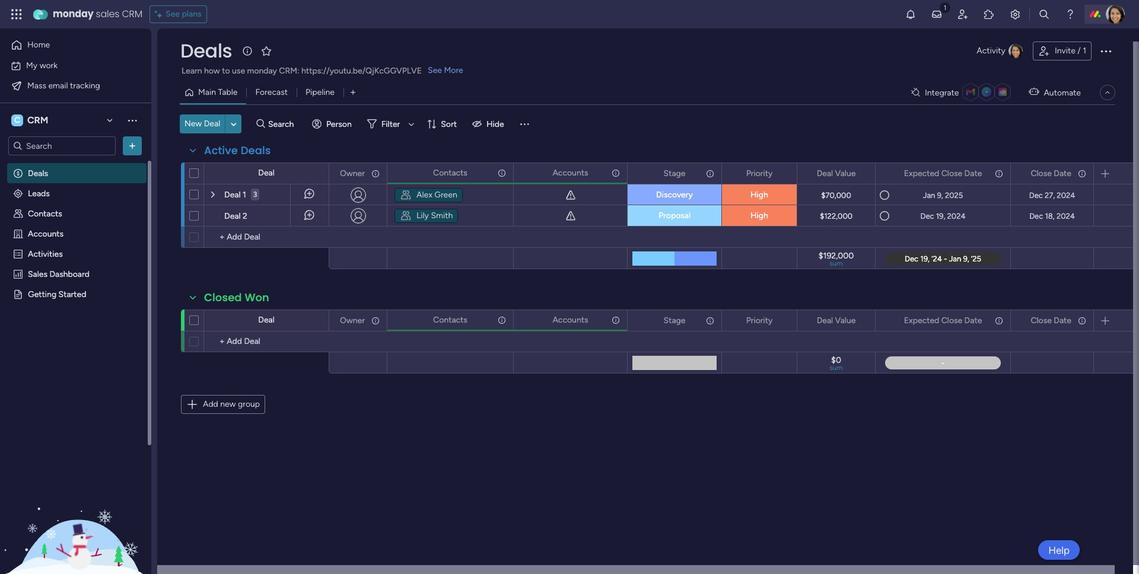 Task type: vqa. For each thing, say whether or not it's contained in the screenshot.
the bottommost the Stage field
yes



Task type: describe. For each thing, give the bounding box(es) containing it.
dec for dec 27, 2024
[[1030, 191, 1043, 200]]

won
[[245, 290, 269, 305]]

3
[[253, 191, 257, 199]]

main table button
[[180, 83, 247, 102]]

leads
[[28, 188, 50, 198]]

sales
[[96, 7, 120, 21]]

integrate
[[925, 88, 960, 98]]

0 vertical spatial crm
[[122, 7, 143, 21]]

1 inside button
[[1083, 46, 1087, 56]]

main
[[198, 87, 216, 97]]

new deal
[[185, 119, 220, 129]]

2 expected close date from the top
[[905, 316, 983, 326]]

getting
[[28, 289, 56, 299]]

pipeline button
[[297, 83, 344, 102]]

proposal
[[659, 211, 691, 221]]

work
[[40, 60, 58, 70]]

options image for 2nd expected close date 'field' from the top
[[994, 311, 1003, 331]]

person button
[[307, 115, 359, 134]]

v2 search image
[[257, 117, 265, 131]]

2 close date field from the top
[[1028, 314, 1075, 327]]

1 expected from the top
[[905, 168, 940, 178]]

close date for first close date field from the top of the page
[[1031, 168, 1072, 178]]

my work
[[26, 60, 58, 70]]

sort button
[[422, 115, 464, 134]]

Active Deals field
[[201, 143, 274, 158]]

27,
[[1045, 191, 1056, 200]]

dec 19, 2024
[[921, 212, 966, 221]]

dec 27, 2024
[[1030, 191, 1076, 200]]

mass email tracking
[[27, 80, 100, 91]]

plans
[[182, 9, 202, 19]]

deal up $0
[[817, 316, 833, 326]]

options image for 1st accounts field from the bottom
[[611, 310, 619, 330]]

my
[[26, 60, 38, 70]]

deal value for first "deal value" field from the top
[[817, 168, 856, 178]]

select product image
[[11, 8, 23, 20]]

1 owner field from the top
[[337, 167, 368, 180]]

notifications image
[[905, 8, 917, 20]]

group
[[238, 399, 260, 410]]

sales
[[28, 269, 47, 279]]

pipeline
[[306, 87, 335, 97]]

sum for $0
[[830, 364, 843, 372]]

add new group button
[[181, 395, 265, 414]]

monday sales crm
[[53, 7, 143, 21]]

deal up deal 2
[[224, 190, 241, 200]]

add view image
[[351, 88, 356, 97]]

2 + add deal text field from the top
[[210, 335, 324, 349]]

0 horizontal spatial monday
[[53, 7, 94, 21]]

1 vertical spatial accounts
[[28, 229, 64, 239]]

dec for dec 19, 2024
[[921, 212, 935, 221]]

9,
[[938, 191, 944, 200]]

dec for dec 18, 2024
[[1030, 212, 1044, 221]]

2 owner field from the top
[[337, 314, 368, 327]]

jan 9, 2025
[[923, 191, 964, 200]]

closed
[[204, 290, 242, 305]]

tracking
[[70, 80, 100, 91]]

1 accounts field from the top
[[550, 167, 592, 180]]

lottie animation image
[[0, 455, 151, 575]]

invite members image
[[957, 8, 969, 20]]

invite / 1
[[1055, 46, 1087, 56]]

1 image
[[940, 1, 951, 14]]

Search field
[[265, 116, 301, 132]]

how
[[204, 66, 220, 76]]

lily
[[417, 211, 429, 221]]

owner for second owner field from the top of the page
[[340, 316, 365, 326]]

accounts for 2nd accounts field from the bottom
[[553, 168, 589, 178]]

2 accounts field from the top
[[550, 314, 592, 327]]

lottie animation element
[[0, 455, 151, 575]]

2025
[[946, 191, 964, 200]]

$192,000
[[819, 251, 854, 261]]

automate
[[1044, 88, 1082, 98]]

my work button
[[7, 56, 128, 75]]

3 button
[[251, 184, 260, 205]]

sort
[[441, 119, 457, 129]]

monday inside learn how to use monday crm: https://youtu.be/qjkcggvplve see more
[[247, 66, 277, 76]]

sales dashboard
[[28, 269, 90, 279]]

mass
[[27, 80, 46, 91]]

2 vertical spatial contacts
[[433, 315, 468, 325]]

options image for contacts
[[497, 310, 505, 330]]

dashboard
[[50, 269, 90, 279]]

0 vertical spatial contacts
[[433, 168, 468, 178]]

2
[[243, 211, 247, 221]]

filter
[[382, 119, 400, 129]]

Closed Won field
[[201, 290, 272, 306]]

sum for $192,000
[[830, 259, 843, 268]]

lily smith
[[417, 211, 453, 221]]

deals inside field
[[241, 143, 271, 158]]

see inside learn how to use monday crm: https://youtu.be/qjkcggvplve see more
[[428, 65, 442, 75]]

see plans button
[[150, 5, 207, 23]]

james peterson image
[[1106, 5, 1125, 24]]

18,
[[1046, 212, 1055, 221]]

2 contacts field from the top
[[430, 314, 471, 327]]

2 stage field from the top
[[661, 314, 689, 327]]

jan
[[923, 191, 936, 200]]

/
[[1078, 46, 1081, 56]]

workspace selection element
[[11, 113, 50, 128]]

$122,000
[[820, 212, 853, 221]]

deal 1
[[224, 190, 246, 200]]

invite
[[1055, 46, 1076, 56]]

help
[[1049, 545, 1070, 557]]

1 horizontal spatial column information image
[[995, 169, 1004, 178]]

options image for 2nd contacts field from the bottom
[[497, 163, 505, 183]]

column information image for closed won
[[497, 316, 507, 325]]

add new group
[[203, 399, 260, 410]]

accounts for 1st accounts field from the bottom
[[553, 315, 589, 325]]

close date for 1st close date field from the bottom of the page
[[1031, 316, 1072, 326]]

help image
[[1065, 8, 1077, 20]]

alex green element
[[395, 188, 463, 202]]

activities
[[28, 249, 63, 259]]

closed won
[[204, 290, 269, 305]]

add to favorites image
[[261, 45, 273, 57]]

new
[[220, 399, 236, 410]]

deal value for 2nd "deal value" field from the top
[[817, 316, 856, 326]]

options image for owner
[[370, 164, 379, 184]]

activity button
[[972, 42, 1029, 61]]

home
[[27, 40, 50, 50]]

priority for 1st 'priority' field
[[747, 168, 773, 178]]

workspace image
[[11, 114, 23, 127]]

deal 2
[[224, 211, 247, 221]]



Task type: locate. For each thing, give the bounding box(es) containing it.
new deal button
[[180, 115, 225, 134]]

active
[[204, 143, 238, 158]]

learn how to use monday crm: https://youtu.be/qjkcggvplve see more
[[182, 65, 463, 76]]

1 horizontal spatial deals
[[180, 37, 232, 64]]

1 horizontal spatial see
[[428, 65, 442, 75]]

close date
[[1031, 168, 1072, 178], [1031, 316, 1072, 326]]

crm inside the workspace selection "element"
[[27, 115, 48, 126]]

1 contacts field from the top
[[430, 167, 471, 180]]

1 priority field from the top
[[744, 167, 776, 180]]

0 vertical spatial deal value
[[817, 168, 856, 178]]

2 horizontal spatial column information image
[[1078, 169, 1087, 178]]

2 vertical spatial deals
[[28, 168, 48, 178]]

1 expected close date from the top
[[905, 168, 983, 178]]

see left more
[[428, 65, 442, 75]]

deal value field up $70,000
[[814, 167, 859, 180]]

0 vertical spatial owner
[[340, 168, 365, 178]]

1 vertical spatial deal value field
[[814, 314, 859, 327]]

$192,000 sum
[[819, 251, 854, 268]]

invite / 1 button
[[1033, 42, 1092, 61]]

stage
[[664, 168, 686, 178], [664, 316, 686, 326]]

1 vertical spatial 1
[[243, 190, 246, 200]]

forecast button
[[247, 83, 297, 102]]

0 vertical spatial deal value field
[[814, 167, 859, 180]]

smith
[[431, 211, 453, 221]]

0 vertical spatial expected close date field
[[902, 167, 986, 180]]

inbox image
[[931, 8, 943, 20]]

0 vertical spatial close date field
[[1028, 167, 1075, 180]]

value up $0
[[836, 316, 856, 326]]

options image
[[1099, 44, 1114, 58], [126, 140, 138, 152], [370, 164, 379, 184], [497, 310, 505, 330], [1077, 311, 1086, 331]]

high
[[751, 190, 769, 200], [751, 211, 769, 221]]

options image for second "stage" field from the bottom of the page
[[705, 164, 714, 184]]

options image for close date
[[1077, 311, 1086, 331]]

1 vertical spatial expected close date field
[[902, 314, 986, 327]]

0 vertical spatial monday
[[53, 7, 94, 21]]

alex
[[417, 190, 433, 200]]

1 + add deal text field from the top
[[210, 230, 324, 245]]

options image for first "stage" field from the bottom
[[705, 311, 714, 331]]

deal value up $70,000
[[817, 168, 856, 178]]

more
[[444, 65, 463, 75]]

https://youtu.be/qjkcggvplve
[[302, 66, 422, 76]]

list box containing deals
[[0, 161, 151, 464]]

0 vertical spatial see
[[166, 9, 180, 19]]

2024
[[1057, 191, 1076, 200], [948, 212, 966, 221], [1057, 212, 1076, 221]]

Deals field
[[177, 37, 235, 64]]

1 vertical spatial priority field
[[744, 314, 776, 327]]

1 horizontal spatial 1
[[1083, 46, 1087, 56]]

column information image
[[995, 169, 1004, 178], [1078, 169, 1087, 178], [497, 316, 507, 325]]

show board description image
[[241, 45, 255, 57]]

new
[[185, 119, 202, 129]]

deal value up $0
[[817, 316, 856, 326]]

mass email tracking button
[[7, 76, 128, 95]]

list box
[[0, 161, 151, 464]]

1 horizontal spatial crm
[[122, 7, 143, 21]]

$0 sum
[[830, 356, 843, 372]]

Priority field
[[744, 167, 776, 180], [744, 314, 776, 327]]

1 vertical spatial high
[[751, 211, 769, 221]]

+ add deal text field down 2
[[210, 230, 324, 245]]

arrow down image
[[404, 117, 419, 131]]

1 close date from the top
[[1031, 168, 1072, 178]]

2024 for dec 19, 2024
[[948, 212, 966, 221]]

monday down add to favorites icon
[[247, 66, 277, 76]]

forecast
[[256, 87, 288, 97]]

0 vertical spatial accounts
[[553, 168, 589, 178]]

Contacts field
[[430, 167, 471, 180], [430, 314, 471, 327]]

expected close date
[[905, 168, 983, 178], [905, 316, 983, 326]]

1 vertical spatial expected
[[905, 316, 940, 326]]

c
[[14, 115, 20, 125]]

see more link
[[427, 65, 465, 77]]

1 vertical spatial deal value
[[817, 316, 856, 326]]

deal value
[[817, 168, 856, 178], [817, 316, 856, 326]]

column information image for active deals
[[1078, 169, 1087, 178]]

home button
[[7, 36, 128, 55]]

$0
[[832, 356, 842, 366]]

deal right new
[[204, 119, 220, 129]]

1 vertical spatial owner field
[[337, 314, 368, 327]]

see
[[166, 9, 180, 19], [428, 65, 442, 75]]

deal up 3 "button"
[[258, 168, 275, 178]]

2 close date from the top
[[1031, 316, 1072, 326]]

2024 right 27, in the top of the page
[[1057, 191, 1076, 200]]

19,
[[937, 212, 946, 221]]

0 horizontal spatial column information image
[[497, 316, 507, 325]]

0 vertical spatial sum
[[830, 259, 843, 268]]

2 sum from the top
[[830, 364, 843, 372]]

started
[[59, 289, 86, 299]]

1 expected close date field from the top
[[902, 167, 986, 180]]

deal value field up $0
[[814, 314, 859, 327]]

0 vertical spatial stage
[[664, 168, 686, 178]]

2024 for dec 18, 2024
[[1057, 212, 1076, 221]]

menu image
[[519, 118, 530, 130]]

2024 right 18,
[[1057, 212, 1076, 221]]

1 stage field from the top
[[661, 167, 689, 180]]

0 vertical spatial deals
[[180, 37, 232, 64]]

2024 right 19, on the right
[[948, 212, 966, 221]]

table
[[218, 87, 238, 97]]

deal left 2
[[224, 211, 241, 221]]

crm right sales
[[122, 7, 143, 21]]

1 vertical spatial monday
[[247, 66, 277, 76]]

deal inside button
[[204, 119, 220, 129]]

public board image
[[12, 288, 24, 300]]

0 horizontal spatial crm
[[27, 115, 48, 126]]

0 vertical spatial priority
[[747, 168, 773, 178]]

autopilot image
[[1030, 84, 1040, 100]]

deal down won
[[258, 315, 275, 325]]

2 stage from the top
[[664, 316, 686, 326]]

1 value from the top
[[836, 168, 856, 178]]

accounts
[[553, 168, 589, 178], [28, 229, 64, 239], [553, 315, 589, 325]]

see plans
[[166, 9, 202, 19]]

deals down v2 search icon
[[241, 143, 271, 158]]

Close Date field
[[1028, 167, 1075, 180], [1028, 314, 1075, 327]]

see left plans
[[166, 9, 180, 19]]

0 horizontal spatial 1
[[243, 190, 246, 200]]

see inside button
[[166, 9, 180, 19]]

0 vertical spatial accounts field
[[550, 167, 592, 180]]

crm:
[[279, 66, 300, 76]]

1 close date field from the top
[[1028, 167, 1075, 180]]

1 vertical spatial crm
[[27, 115, 48, 126]]

1 vertical spatial stage
[[664, 316, 686, 326]]

crm right workspace image
[[27, 115, 48, 126]]

priority for 1st 'priority' field from the bottom
[[747, 316, 773, 326]]

option
[[0, 162, 151, 165]]

0 vertical spatial close date
[[1031, 168, 1072, 178]]

value
[[836, 168, 856, 178], [836, 316, 856, 326]]

person
[[326, 119, 352, 129]]

Deal Value field
[[814, 167, 859, 180], [814, 314, 859, 327]]

Expected Close Date field
[[902, 167, 986, 180], [902, 314, 986, 327]]

1 owner from the top
[[340, 168, 365, 178]]

0 vertical spatial expected close date
[[905, 168, 983, 178]]

0 vertical spatial + add deal text field
[[210, 230, 324, 245]]

dec left 27, in the top of the page
[[1030, 191, 1043, 200]]

1 vertical spatial stage field
[[661, 314, 689, 327]]

deals up leads
[[28, 168, 48, 178]]

0 vertical spatial priority field
[[744, 167, 776, 180]]

1 vertical spatial close date field
[[1028, 314, 1075, 327]]

0 vertical spatial 1
[[1083, 46, 1087, 56]]

2 value from the top
[[836, 316, 856, 326]]

2 vertical spatial accounts
[[553, 315, 589, 325]]

0 vertical spatial value
[[836, 168, 856, 178]]

owner for 2nd owner field from the bottom
[[340, 168, 365, 178]]

+ Add Deal text field
[[210, 230, 324, 245], [210, 335, 324, 349]]

Search in workspace field
[[25, 139, 99, 153]]

1 deal value from the top
[[817, 168, 856, 178]]

1 vertical spatial owner
[[340, 316, 365, 326]]

options image for first expected close date 'field' from the top
[[994, 164, 1003, 184]]

alex green
[[417, 190, 458, 200]]

Owner field
[[337, 167, 368, 180], [337, 314, 368, 327]]

lily smith element
[[395, 209, 458, 223]]

Stage field
[[661, 167, 689, 180], [661, 314, 689, 327]]

use
[[232, 66, 245, 76]]

activity
[[977, 46, 1006, 56]]

deals
[[180, 37, 232, 64], [241, 143, 271, 158], [28, 168, 48, 178]]

add
[[203, 399, 218, 410]]

workspace options image
[[126, 114, 138, 126]]

options image for 2nd accounts field from the bottom
[[611, 163, 619, 183]]

0 vertical spatial contacts field
[[430, 167, 471, 180]]

2 high from the top
[[751, 211, 769, 221]]

help button
[[1039, 541, 1080, 560]]

2 expected close date field from the top
[[902, 314, 986, 327]]

1 stage from the top
[[664, 168, 686, 178]]

1 vertical spatial contacts
[[28, 208, 62, 218]]

1 vertical spatial see
[[428, 65, 442, 75]]

2 priority field from the top
[[744, 314, 776, 327]]

dapulse integrations image
[[912, 88, 921, 97]]

1 high from the top
[[751, 190, 769, 200]]

value up $70,000
[[836, 168, 856, 178]]

dec left 19, on the right
[[921, 212, 935, 221]]

svg image
[[400, 189, 412, 201]]

stage for second "stage" field from the bottom of the page
[[664, 168, 686, 178]]

1 vertical spatial value
[[836, 316, 856, 326]]

0 vertical spatial owner field
[[337, 167, 368, 180]]

apps image
[[984, 8, 995, 20]]

0 vertical spatial expected
[[905, 168, 940, 178]]

Accounts field
[[550, 167, 592, 180], [550, 314, 592, 327]]

learn
[[182, 66, 202, 76]]

options image for first close date field from the top of the page
[[1077, 164, 1086, 184]]

+ add deal text field down won
[[210, 335, 324, 349]]

sum
[[830, 259, 843, 268], [830, 364, 843, 372]]

0 horizontal spatial deals
[[28, 168, 48, 178]]

options image for second owner field from the top of the page
[[370, 311, 379, 331]]

0 vertical spatial high
[[751, 190, 769, 200]]

email
[[48, 80, 68, 91]]

2 deal value field from the top
[[814, 314, 859, 327]]

1 vertical spatial priority
[[747, 316, 773, 326]]

sum inside $192,000 sum
[[830, 259, 843, 268]]

1 sum from the top
[[830, 259, 843, 268]]

hide button
[[468, 115, 511, 134]]

svg image
[[400, 210, 412, 222]]

green
[[435, 190, 458, 200]]

deal up $70,000
[[817, 168, 833, 178]]

2024 for dec 27, 2024
[[1057, 191, 1076, 200]]

2 expected from the top
[[905, 316, 940, 326]]

1 deal value field from the top
[[814, 167, 859, 180]]

angle down image
[[231, 120, 237, 129]]

emails settings image
[[1010, 8, 1022, 20]]

to
[[222, 66, 230, 76]]

1 horizontal spatial monday
[[247, 66, 277, 76]]

dec left 18,
[[1030, 212, 1044, 221]]

0 vertical spatial stage field
[[661, 167, 689, 180]]

search everything image
[[1039, 8, 1051, 20]]

column information image
[[497, 168, 507, 178], [611, 168, 621, 178], [371, 169, 381, 178], [706, 169, 715, 178], [611, 316, 621, 325], [371, 316, 381, 326], [706, 316, 715, 326], [995, 316, 1004, 326], [1078, 316, 1087, 326]]

deals inside list box
[[28, 168, 48, 178]]

getting started
[[28, 289, 86, 299]]

hide
[[487, 119, 504, 129]]

1 right /
[[1083, 46, 1087, 56]]

1 vertical spatial expected close date
[[905, 316, 983, 326]]

1 vertical spatial + add deal text field
[[210, 335, 324, 349]]

1 left 3
[[243, 190, 246, 200]]

stage for first "stage" field from the bottom
[[664, 316, 686, 326]]

discovery
[[657, 190, 693, 200]]

options image
[[497, 163, 505, 183], [611, 163, 619, 183], [705, 164, 714, 184], [781, 164, 789, 184], [859, 164, 867, 184], [994, 164, 1003, 184], [1077, 164, 1086, 184], [611, 310, 619, 330], [370, 311, 379, 331], [705, 311, 714, 331], [859, 311, 867, 331], [994, 311, 1003, 331]]

public dashboard image
[[12, 268, 24, 280]]

2 owner from the top
[[340, 316, 365, 326]]

1
[[1083, 46, 1087, 56], [243, 190, 246, 200]]

$70,000
[[822, 191, 852, 200]]

2 horizontal spatial deals
[[241, 143, 271, 158]]

monday up home button
[[53, 7, 94, 21]]

active deals
[[204, 143, 271, 158]]

1 priority from the top
[[747, 168, 773, 178]]

1 vertical spatial close date
[[1031, 316, 1072, 326]]

collapse board header image
[[1104, 88, 1113, 97]]

1 vertical spatial contacts field
[[430, 314, 471, 327]]

owner
[[340, 168, 365, 178], [340, 316, 365, 326]]

2 priority from the top
[[747, 316, 773, 326]]

filter button
[[363, 115, 419, 134]]

dec 18, 2024
[[1030, 212, 1076, 221]]

2 deal value from the top
[[817, 316, 856, 326]]

0 horizontal spatial see
[[166, 9, 180, 19]]

1 vertical spatial accounts field
[[550, 314, 592, 327]]

deal
[[204, 119, 220, 129], [258, 168, 275, 178], [817, 168, 833, 178], [224, 190, 241, 200], [224, 211, 241, 221], [258, 315, 275, 325], [817, 316, 833, 326]]

deals up how
[[180, 37, 232, 64]]

1 vertical spatial sum
[[830, 364, 843, 372]]

1 vertical spatial deals
[[241, 143, 271, 158]]



